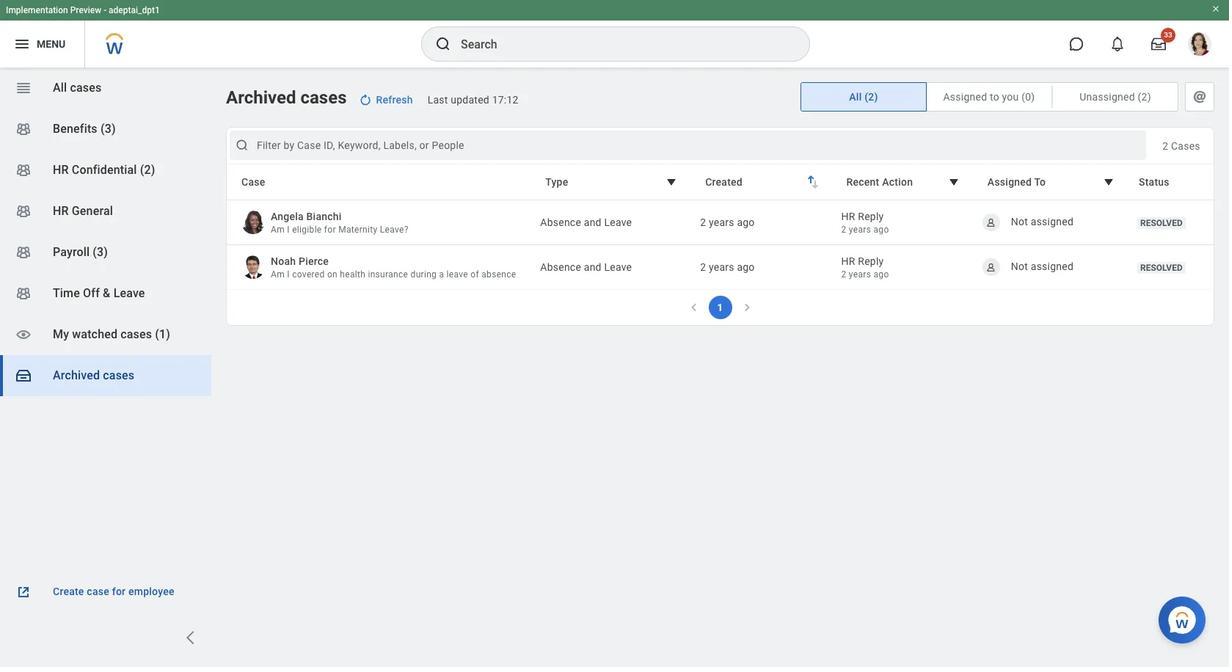 Task type: describe. For each thing, give the bounding box(es) containing it.
chevron right image
[[182, 629, 200, 647]]

watched
[[72, 327, 118, 341]]

and for noah pierce
[[584, 261, 602, 273]]

(2) for unassigned (2)
[[1138, 91, 1151, 103]]

justify image
[[13, 35, 31, 53]]

insurance
[[368, 269, 408, 280]]

(3) for payroll (3)
[[93, 245, 108, 259]]

1 vertical spatial archived cases
[[53, 368, 135, 382]]

caret down image
[[663, 173, 681, 191]]

benefits (3) link
[[0, 109, 211, 150]]

noah
[[271, 255, 296, 267]]

hr reply 2 years ago for angela bianchi
[[842, 211, 889, 235]]

1 horizontal spatial archived
[[226, 87, 296, 108]]

close environment banner image
[[1212, 4, 1221, 13]]

notifications large image
[[1111, 37, 1125, 51]]

visible image
[[15, 326, 32, 344]]

contact card matrix manager image for benefits
[[15, 120, 32, 138]]

i for noah
[[287, 269, 290, 280]]

unassigned (2)
[[1080, 91, 1151, 103]]

(3) for benefits (3)
[[100, 122, 116, 136]]

employee
[[128, 586, 174, 597]]

refresh button
[[353, 88, 422, 112]]

-
[[104, 5, 107, 15]]

0 vertical spatial archived cases
[[226, 87, 347, 108]]

assigned to button
[[978, 168, 1127, 196]]

maternity
[[338, 225, 378, 235]]

filter by case id, keyword, labels, or people. type label: to find cases with specific labels applied element
[[230, 131, 1146, 160]]

created
[[705, 176, 743, 188]]

assigned for noah pierce
[[1031, 260, 1074, 272]]

payroll
[[53, 245, 90, 259]]

not for bianchi
[[1011, 216, 1028, 227]]

2 years ago for angela bianchi
[[700, 217, 755, 228]]

time off & leave
[[53, 286, 145, 300]]

to
[[1035, 176, 1046, 188]]

all for all cases
[[53, 81, 67, 95]]

tab list containing all (2)
[[801, 82, 1215, 112]]

absence for bianchi
[[540, 217, 581, 228]]

status
[[1139, 176, 1170, 188]]

recent action
[[847, 176, 913, 188]]

reply for noah pierce
[[858, 255, 884, 267]]

case
[[87, 586, 109, 597]]

search image
[[435, 35, 452, 53]]

2 years ago for noah pierce
[[700, 261, 755, 273]]

recent action button
[[837, 168, 972, 196]]

resolved for pierce
[[1141, 263, 1183, 273]]

cases up benefits (3)
[[70, 81, 102, 95]]

eligible
[[292, 225, 322, 235]]

1
[[717, 302, 723, 313]]

absence and leave for noah pierce
[[540, 261, 632, 273]]

benefits (3)
[[53, 122, 116, 136]]

menu
[[37, 38, 66, 50]]

to
[[990, 91, 1000, 103]]

0 horizontal spatial (2)
[[140, 163, 155, 177]]

sort up image
[[802, 171, 820, 189]]

leave for bianchi
[[604, 217, 632, 228]]

profile logan mcneil image
[[1188, 32, 1212, 59]]

menu button
[[0, 21, 85, 68]]

noah pierce am i covered on health insurance during a leave of absence
[[271, 255, 516, 280]]

contact card matrix manager image for hr general
[[15, 203, 32, 220]]

recent
[[847, 176, 880, 188]]

my
[[53, 327, 69, 341]]

search image
[[235, 138, 250, 153]]

Filter by Case ID, Keyword, Labels, or People text field
[[257, 138, 1124, 153]]

leave for pierce
[[604, 261, 632, 273]]

sort down image
[[806, 175, 824, 193]]

33
[[1164, 31, 1173, 39]]

create case for employee link
[[15, 584, 197, 601]]

last
[[428, 94, 448, 106]]

resolved for bianchi
[[1141, 218, 1183, 228]]

updated
[[451, 94, 490, 106]]

all (2) button
[[802, 83, 926, 111]]

contact card matrix manager image for payroll
[[15, 244, 32, 261]]

for inside angela bianchi am i eligible for maternity leave?
[[324, 225, 336, 235]]

ext link image
[[15, 584, 32, 601]]

(2) for all (2)
[[865, 91, 878, 103]]

contact card matrix manager image for time
[[15, 285, 32, 302]]

unassigned (2) button
[[1053, 83, 1178, 111]]

not for pierce
[[1011, 260, 1028, 272]]

leave?
[[380, 225, 409, 235]]

on
[[327, 269, 338, 280]]

confidential
[[72, 163, 137, 177]]

covered
[[292, 269, 325, 280]]

of
[[471, 269, 479, 280]]

am i covered on health insurance during a leave of absence button
[[271, 269, 516, 280]]

implementation
[[6, 5, 68, 15]]

angela
[[271, 211, 304, 222]]

a
[[439, 269, 444, 280]]

(1)
[[155, 327, 170, 341]]

create case for employee
[[53, 586, 174, 597]]

absence
[[482, 269, 516, 280]]

leave
[[447, 269, 468, 280]]

assigned to you (0) button
[[927, 83, 1052, 111]]

payroll (3) link
[[0, 232, 211, 273]]

am for noah pierce
[[271, 269, 285, 280]]

refresh
[[376, 94, 413, 106]]

grid view image
[[15, 79, 32, 97]]

reply for angela bianchi
[[858, 211, 884, 222]]

1 vertical spatial archived
[[53, 368, 100, 382]]

inbox large image
[[1152, 37, 1166, 51]]

0 horizontal spatial for
[[112, 586, 126, 597]]



Task type: locate. For each thing, give the bounding box(es) containing it.
1 vertical spatial hr reply 2 years ago
[[842, 255, 889, 280]]

2 and from the top
[[584, 261, 602, 273]]

assigned inside tab list
[[944, 91, 987, 103]]

case
[[241, 176, 265, 188]]

archived cases link
[[0, 355, 211, 396]]

absence and leave for angela bianchi
[[540, 217, 632, 228]]

3 contact card matrix manager image from the top
[[15, 285, 32, 302]]

caret down image inside 'assigned to' button
[[1100, 173, 1118, 191]]

0 horizontal spatial caret down image
[[945, 173, 963, 191]]

archived down the my
[[53, 368, 100, 382]]

1 horizontal spatial caret down image
[[1100, 173, 1118, 191]]

archived up search image
[[226, 87, 296, 108]]

create
[[53, 586, 84, 597]]

0 vertical spatial archived
[[226, 87, 296, 108]]

absence for pierce
[[540, 261, 581, 273]]

am inside noah pierce am i covered on health insurance during a leave of absence
[[271, 269, 285, 280]]

contact card matrix manager image inside time off & leave link
[[15, 285, 32, 302]]

0 vertical spatial hr reply 2 years ago
[[842, 211, 889, 235]]

reply
[[858, 211, 884, 222], [858, 255, 884, 267]]

cases left (1)
[[121, 327, 152, 341]]

assigned inside all (2) 'tab panel'
[[988, 176, 1032, 188]]

list containing all cases
[[0, 68, 211, 396]]

absence and leave
[[540, 217, 632, 228], [540, 261, 632, 273]]

am i eligible for maternity leave? button
[[271, 224, 409, 236]]

0 horizontal spatial all
[[53, 81, 67, 95]]

1 vertical spatial assigned
[[988, 176, 1032, 188]]

off
[[83, 286, 100, 300]]

payroll (3)
[[53, 245, 108, 259]]

all cases
[[53, 81, 102, 95]]

archived
[[226, 87, 296, 108], [53, 368, 100, 382]]

reset image
[[359, 92, 373, 107]]

2 horizontal spatial (2)
[[1138, 91, 1151, 103]]

33 button
[[1143, 28, 1176, 60]]

time
[[53, 286, 80, 300]]

assigned
[[944, 91, 987, 103], [988, 176, 1032, 188]]

2 am from the top
[[271, 269, 285, 280]]

2 assigned from the top
[[1031, 260, 1074, 272]]

0 vertical spatial 2 years ago
[[700, 217, 755, 228]]

1 horizontal spatial for
[[324, 225, 336, 235]]

1 am from the top
[[271, 225, 285, 235]]

cases
[[1171, 140, 1201, 152]]

not assigned for angela bianchi
[[1011, 216, 1074, 227]]

pierce
[[299, 255, 329, 267]]

preview
[[70, 5, 101, 15]]

0 vertical spatial for
[[324, 225, 336, 235]]

(2)
[[865, 91, 878, 103], [1138, 91, 1151, 103], [140, 163, 155, 177]]

1 caret down image from the left
[[945, 173, 963, 191]]

1 not from the top
[[1011, 216, 1028, 227]]

all cases link
[[0, 68, 211, 109]]

chevron left small image
[[687, 300, 701, 315]]

(3) right payroll
[[93, 245, 108, 259]]

contact card matrix manager image left payroll
[[15, 244, 32, 261]]

my watched cases (1)
[[53, 327, 170, 341]]

not right user icon
[[1011, 260, 1028, 272]]

benefits
[[53, 122, 97, 136]]

1 vertical spatial reply
[[858, 255, 884, 267]]

caret down image right action
[[945, 173, 963, 191]]

type
[[546, 176, 568, 188]]

(0)
[[1022, 91, 1035, 103]]

hr reply 2 years ago for noah pierce
[[842, 255, 889, 280]]

not assigned right user icon
[[1011, 260, 1074, 272]]

i down angela
[[287, 225, 290, 235]]

Search Workday  search field
[[461, 28, 779, 60]]

leave
[[604, 217, 632, 228], [604, 261, 632, 273], [113, 286, 145, 300]]

1 vertical spatial absence
[[540, 261, 581, 273]]

hr reply 2 years ago
[[842, 211, 889, 235], [842, 255, 889, 280]]

contact card matrix manager image inside hr confidential (2) link
[[15, 161, 32, 179]]

inbox image
[[15, 367, 32, 385]]

0 vertical spatial am
[[271, 225, 285, 235]]

0 horizontal spatial archived
[[53, 368, 100, 382]]

0 horizontal spatial archived cases
[[53, 368, 135, 382]]

menu banner
[[0, 0, 1229, 68]]

2 years ago down created
[[700, 217, 755, 228]]

1 and from the top
[[584, 217, 602, 228]]

2 absence from the top
[[540, 261, 581, 273]]

assigned down 'assigned to' button
[[1031, 216, 1074, 227]]

0 vertical spatial not assigned
[[1011, 216, 1074, 227]]

hr
[[53, 163, 69, 177], [53, 204, 69, 218], [842, 211, 856, 222], [842, 255, 856, 267]]

hr general link
[[0, 191, 211, 232]]

am inside angela bianchi am i eligible for maternity leave?
[[271, 225, 285, 235]]

1 horizontal spatial all
[[849, 91, 862, 103]]

unassigned
[[1080, 91, 1135, 103]]

hr confidential (2)
[[53, 163, 155, 177]]

1 i from the top
[[287, 225, 290, 235]]

and for angela bianchi
[[584, 217, 602, 228]]

1 horizontal spatial (2)
[[865, 91, 878, 103]]

am for angela bianchi
[[271, 225, 285, 235]]

my watched cases (1) link
[[0, 314, 211, 355]]

2 vertical spatial leave
[[113, 286, 145, 300]]

1 vertical spatial and
[[584, 261, 602, 273]]

2 resolved from the top
[[1141, 263, 1183, 273]]

0 vertical spatial contact card matrix manager image
[[15, 120, 32, 138]]

1 resolved from the top
[[1141, 218, 1183, 228]]

absence down "type"
[[540, 217, 581, 228]]

hr general
[[53, 204, 113, 218]]

assigned for angela bianchi
[[1031, 216, 1074, 227]]

i inside angela bianchi am i eligible for maternity leave?
[[287, 225, 290, 235]]

not assigned down to
[[1011, 216, 1074, 227]]

2 hr reply 2 years ago from the top
[[842, 255, 889, 280]]

cases left reset icon
[[301, 87, 347, 108]]

caret down image
[[945, 173, 963, 191], [1100, 173, 1118, 191]]

all
[[53, 81, 67, 95], [849, 91, 862, 103]]

0 vertical spatial and
[[584, 217, 602, 228]]

2 years ago
[[700, 217, 755, 228], [700, 261, 755, 273]]

contact card matrix manager image inside benefits (3) link
[[15, 120, 32, 138]]

0 vertical spatial absence
[[540, 217, 581, 228]]

1 reply from the top
[[858, 211, 884, 222]]

all (2)
[[849, 91, 878, 103]]

2 contact card matrix manager image from the top
[[15, 244, 32, 261]]

assigned for assigned to
[[988, 176, 1032, 188]]

tab list
[[801, 82, 1215, 112]]

all (2) tab panel
[[226, 127, 1215, 326]]

hr confidential (2) link
[[0, 150, 211, 191]]

not assigned
[[1011, 216, 1074, 227], [1011, 260, 1074, 272]]

years
[[709, 217, 735, 228], [849, 225, 871, 235], [709, 261, 735, 273], [849, 269, 871, 280]]

1 vertical spatial am
[[271, 269, 285, 280]]

implementation preview -   adeptai_dpt1
[[6, 5, 160, 15]]

contact card matrix manager image inside payroll (3) link
[[15, 244, 32, 261]]

caret down image left 'status'
[[1100, 173, 1118, 191]]

bianchi
[[306, 211, 342, 222]]

contact card matrix manager image
[[15, 120, 32, 138], [15, 244, 32, 261], [15, 285, 32, 302]]

2 not assigned from the top
[[1011, 260, 1074, 272]]

1 contact card matrix manager image from the top
[[15, 161, 32, 179]]

archived cases up search image
[[226, 87, 347, 108]]

0 vertical spatial not
[[1011, 216, 1028, 227]]

created button
[[696, 168, 831, 196]]

contact card matrix manager image up the visible icon
[[15, 285, 32, 302]]

chevron right small image
[[739, 300, 754, 315]]

1 vertical spatial i
[[287, 269, 290, 280]]

i down noah
[[287, 269, 290, 280]]

assigned
[[1031, 216, 1074, 227], [1031, 260, 1074, 272]]

absence right absence
[[540, 261, 581, 273]]

all inside button
[[849, 91, 862, 103]]

assigned to
[[988, 176, 1046, 188]]

1 not assigned from the top
[[1011, 216, 1074, 227]]

1 horizontal spatial archived cases
[[226, 87, 347, 108]]

1 vertical spatial for
[[112, 586, 126, 597]]

1 vertical spatial assigned
[[1031, 260, 1074, 272]]

adeptai_dpt1
[[109, 5, 160, 15]]

i for angela
[[287, 225, 290, 235]]

0 vertical spatial reply
[[858, 211, 884, 222]]

user image
[[986, 217, 997, 228]]

2 vertical spatial contact card matrix manager image
[[15, 285, 32, 302]]

i inside noah pierce am i covered on health insurance during a leave of absence
[[287, 269, 290, 280]]

list
[[0, 68, 211, 396]]

general
[[72, 204, 113, 218]]

last updated 17:12
[[428, 94, 519, 106]]

1 contact card matrix manager image from the top
[[15, 120, 32, 138]]

1 vertical spatial 2 years ago
[[700, 261, 755, 273]]

cases down my watched cases (1)
[[103, 368, 135, 382]]

0 vertical spatial i
[[287, 225, 290, 235]]

at tag mention image
[[1191, 88, 1209, 106]]

not assigned for noah pierce
[[1011, 260, 1074, 272]]

(3)
[[100, 122, 116, 136], [93, 245, 108, 259]]

1 vertical spatial absence and leave
[[540, 261, 632, 273]]

type button
[[536, 168, 690, 196]]

am down angela
[[271, 225, 285, 235]]

1 vertical spatial not assigned
[[1011, 260, 1074, 272]]

2 cases
[[1163, 140, 1201, 152]]

2 absence and leave from the top
[[540, 261, 632, 273]]

2 2 years ago from the top
[[700, 261, 755, 273]]

health
[[340, 269, 366, 280]]

&
[[103, 286, 110, 300]]

0 vertical spatial leave
[[604, 217, 632, 228]]

1 vertical spatial contact card matrix manager image
[[15, 244, 32, 261]]

archived cases down watched
[[53, 368, 135, 382]]

0 vertical spatial (3)
[[100, 122, 116, 136]]

all for all (2)
[[849, 91, 862, 103]]

angela bianchi am i eligible for maternity leave?
[[271, 211, 409, 235]]

1 absence and leave from the top
[[540, 217, 632, 228]]

not
[[1011, 216, 1028, 227], [1011, 260, 1028, 272]]

2 contact card matrix manager image from the top
[[15, 203, 32, 220]]

assigned right user icon
[[1031, 260, 1074, 272]]

1 vertical spatial not
[[1011, 260, 1028, 272]]

caret down image for recent action
[[945, 173, 963, 191]]

1 assigned from the top
[[1031, 216, 1074, 227]]

assigned for assigned to you (0)
[[944, 91, 987, 103]]

ago
[[737, 217, 755, 228], [874, 225, 889, 235], [737, 261, 755, 273], [874, 269, 889, 280]]

0 vertical spatial absence and leave
[[540, 217, 632, 228]]

absence
[[540, 217, 581, 228], [540, 261, 581, 273]]

0 vertical spatial contact card matrix manager image
[[15, 161, 32, 179]]

2 reply from the top
[[858, 255, 884, 267]]

1 2 years ago from the top
[[700, 217, 755, 228]]

2 i from the top
[[287, 269, 290, 280]]

for down bianchi
[[324, 225, 336, 235]]

17:12
[[492, 94, 519, 106]]

you
[[1002, 91, 1019, 103]]

assigned to you (0)
[[944, 91, 1035, 103]]

1 button
[[709, 296, 732, 319]]

0 vertical spatial resolved
[[1141, 218, 1183, 228]]

not right user image
[[1011, 216, 1028, 227]]

am down noah
[[271, 269, 285, 280]]

0 vertical spatial assigned
[[1031, 216, 1074, 227]]

1 vertical spatial resolved
[[1141, 263, 1183, 273]]

2 years ago up '1' button
[[700, 261, 755, 273]]

user image
[[986, 262, 997, 273]]

contact card matrix manager image for hr confidential (2)
[[15, 161, 32, 179]]

time off & leave link
[[0, 273, 211, 314]]

for right case
[[112, 586, 126, 597]]

1 absence from the top
[[540, 217, 581, 228]]

1 vertical spatial (3)
[[93, 245, 108, 259]]

cases inside "link"
[[121, 327, 152, 341]]

2 caret down image from the left
[[1100, 173, 1118, 191]]

for
[[324, 225, 336, 235], [112, 586, 126, 597]]

caret down image inside recent action button
[[945, 173, 963, 191]]

during
[[411, 269, 437, 280]]

action
[[882, 176, 913, 188]]

am
[[271, 225, 285, 235], [271, 269, 285, 280]]

contact card matrix manager image down grid view icon
[[15, 120, 32, 138]]

1 vertical spatial leave
[[604, 261, 632, 273]]

0 vertical spatial assigned
[[944, 91, 987, 103]]

2 not from the top
[[1011, 260, 1028, 272]]

(3) right benefits
[[100, 122, 116, 136]]

contact card matrix manager image inside "hr general" link
[[15, 203, 32, 220]]

caret down image for assigned to
[[1100, 173, 1118, 191]]

and
[[584, 217, 602, 228], [584, 261, 602, 273]]

contact card matrix manager image
[[15, 161, 32, 179], [15, 203, 32, 220]]

1 vertical spatial contact card matrix manager image
[[15, 203, 32, 220]]

1 hr reply 2 years ago from the top
[[842, 211, 889, 235]]



Task type: vqa. For each thing, say whether or not it's contained in the screenshot.
all (2)
yes



